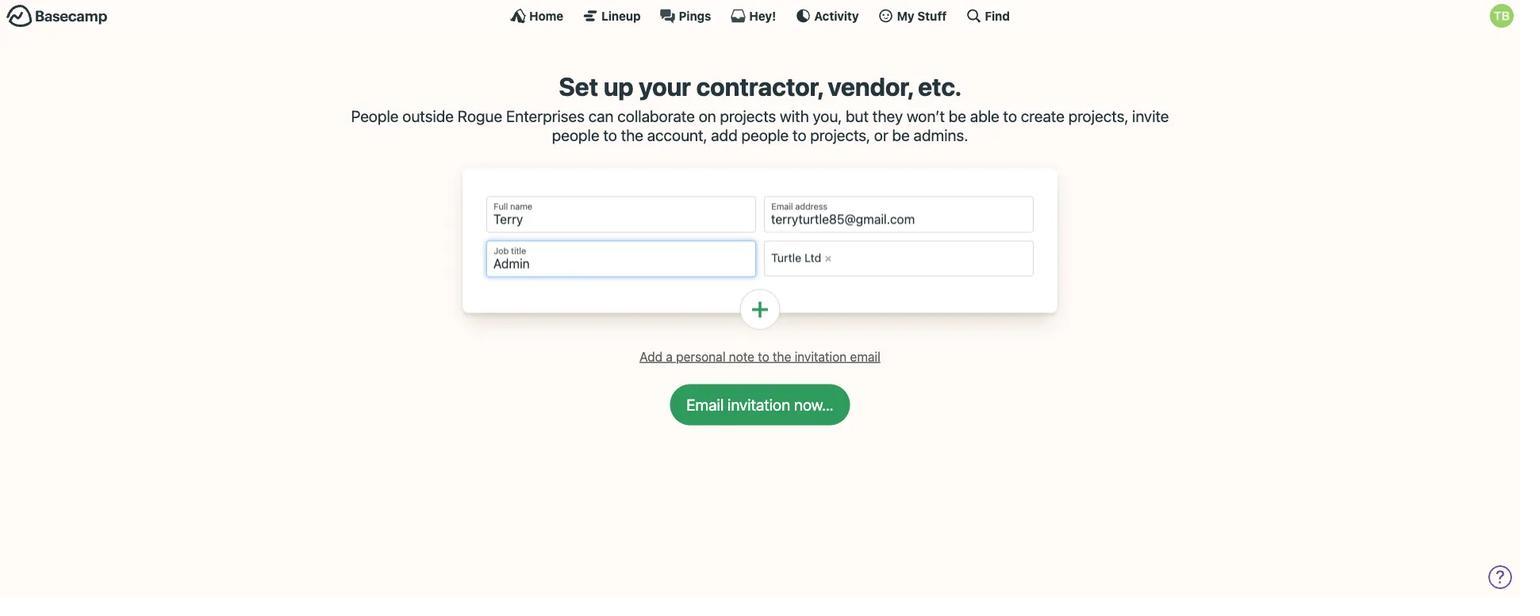 Task type: vqa. For each thing, say whether or not it's contained in the screenshot.
Hey! 'popup button'
yes



Task type: locate. For each thing, give the bounding box(es) containing it.
full name
[[494, 202, 533, 212]]

email
[[772, 202, 793, 212]]

you,
[[813, 107, 842, 126]]

job title
[[494, 246, 526, 257]]

main element
[[0, 0, 1521, 31]]

projects
[[720, 107, 776, 126]]

to down with in the top right of the page
[[793, 126, 807, 145]]

invitation
[[795, 349, 847, 364]]

be
[[949, 107, 967, 126], [892, 126, 910, 145]]

1 people from the left
[[552, 126, 600, 145]]

job
[[494, 246, 509, 257]]

hey!
[[750, 9, 776, 23]]

add a personal note to the invitation email
[[640, 349, 881, 364]]

your
[[639, 71, 691, 102]]

0 horizontal spatial projects,
[[811, 126, 871, 145]]

Type company/org name… text field
[[838, 248, 1027, 269]]

ltd
[[805, 251, 822, 264]]

can
[[589, 107, 614, 126]]

1 horizontal spatial be
[[949, 107, 967, 126]]

the left "invitation"
[[773, 349, 792, 364]]

email address
[[772, 202, 828, 212]]

people
[[351, 107, 399, 126]]

address
[[796, 202, 828, 212]]

people down can
[[552, 126, 600, 145]]

Full name text field
[[486, 197, 756, 233]]

full
[[494, 202, 508, 212]]

projects,
[[1069, 107, 1129, 126], [811, 126, 871, 145]]

lineup link
[[583, 8, 641, 24]]

1 horizontal spatial people
[[742, 126, 789, 145]]

etc.
[[918, 71, 962, 102]]

add
[[711, 126, 738, 145]]

0 vertical spatial the
[[621, 126, 644, 145]]

pings
[[679, 9, 711, 23]]

to right note
[[758, 349, 770, 364]]

personal
[[676, 349, 726, 364]]

0 horizontal spatial people
[[552, 126, 600, 145]]

enterprises
[[506, 107, 585, 126]]

on
[[699, 107, 716, 126]]

to
[[1004, 107, 1017, 126], [603, 126, 617, 145], [793, 126, 807, 145], [758, 349, 770, 364]]

None submit
[[670, 385, 850, 426]]

find button
[[966, 8, 1010, 24]]

people down projects
[[742, 126, 789, 145]]

the down collaborate at the left top of the page
[[621, 126, 644, 145]]

be right or
[[892, 126, 910, 145]]

turtle
[[771, 251, 802, 264]]

1 vertical spatial the
[[773, 349, 792, 364]]

1 horizontal spatial projects,
[[1069, 107, 1129, 126]]

projects, left invite
[[1069, 107, 1129, 126]]

invite
[[1133, 107, 1169, 126]]

won't
[[907, 107, 945, 126]]

to inside button
[[758, 349, 770, 364]]

be up 'admins.'
[[949, 107, 967, 126]]

2 people from the left
[[742, 126, 789, 145]]

people
[[552, 126, 600, 145], [742, 126, 789, 145]]

1 horizontal spatial the
[[773, 349, 792, 364]]

account,
[[647, 126, 707, 145]]

switch accounts image
[[6, 4, 108, 29]]

×
[[825, 251, 832, 264]]

projects, down 'you,'
[[811, 126, 871, 145]]

the
[[621, 126, 644, 145], [773, 349, 792, 364]]

lineup
[[602, 9, 641, 23]]

0 horizontal spatial the
[[621, 126, 644, 145]]

add a personal note to the invitation email button
[[633, 345, 887, 369]]



Task type: describe. For each thing, give the bounding box(es) containing it.
the inside set up your contractor, vendor, etc. people outside rogue enterprises can collaborate on projects with you, but they won't be able to create projects, invite people to the account, add people to projects, or be admins.
[[621, 126, 644, 145]]

Job title (optional) text field
[[486, 241, 756, 277]]

title
[[511, 246, 526, 257]]

rogue
[[458, 107, 502, 126]]

with
[[780, 107, 809, 126]]

my stuff
[[897, 9, 947, 23]]

able
[[970, 107, 1000, 126]]

a
[[666, 349, 673, 364]]

activity
[[815, 9, 859, 23]]

set
[[559, 71, 599, 102]]

create
[[1021, 107, 1065, 126]]

0 horizontal spatial be
[[892, 126, 910, 145]]

stuff
[[918, 9, 947, 23]]

set up your contractor, vendor, etc. people outside rogue enterprises can collaborate on projects with you, but they won't be able to create projects, invite people to the account, add people to projects, or be admins.
[[351, 71, 1169, 145]]

add
[[640, 349, 663, 364]]

activity link
[[795, 8, 859, 24]]

to right able
[[1004, 107, 1017, 126]]

turtle ltd ×
[[771, 251, 832, 264]]

but
[[846, 107, 869, 126]]

or
[[874, 126, 889, 145]]

Email address email field
[[764, 197, 1034, 233]]

up
[[604, 71, 634, 102]]

pings button
[[660, 8, 711, 24]]

email
[[850, 349, 881, 364]]

home link
[[510, 8, 564, 24]]

my
[[897, 9, 915, 23]]

tim burton image
[[1490, 4, 1514, 28]]

my stuff button
[[878, 8, 947, 24]]

to down can
[[603, 126, 617, 145]]

the inside button
[[773, 349, 792, 364]]

collaborate
[[618, 107, 695, 126]]

they
[[873, 107, 903, 126]]

× link
[[820, 250, 837, 266]]

outside
[[403, 107, 454, 126]]

find
[[985, 9, 1010, 23]]

vendor,
[[828, 71, 913, 102]]

home
[[529, 9, 564, 23]]

hey! button
[[730, 8, 776, 24]]

contractor,
[[696, 71, 823, 102]]

name
[[510, 202, 533, 212]]

admins.
[[914, 126, 968, 145]]

note
[[729, 349, 755, 364]]



